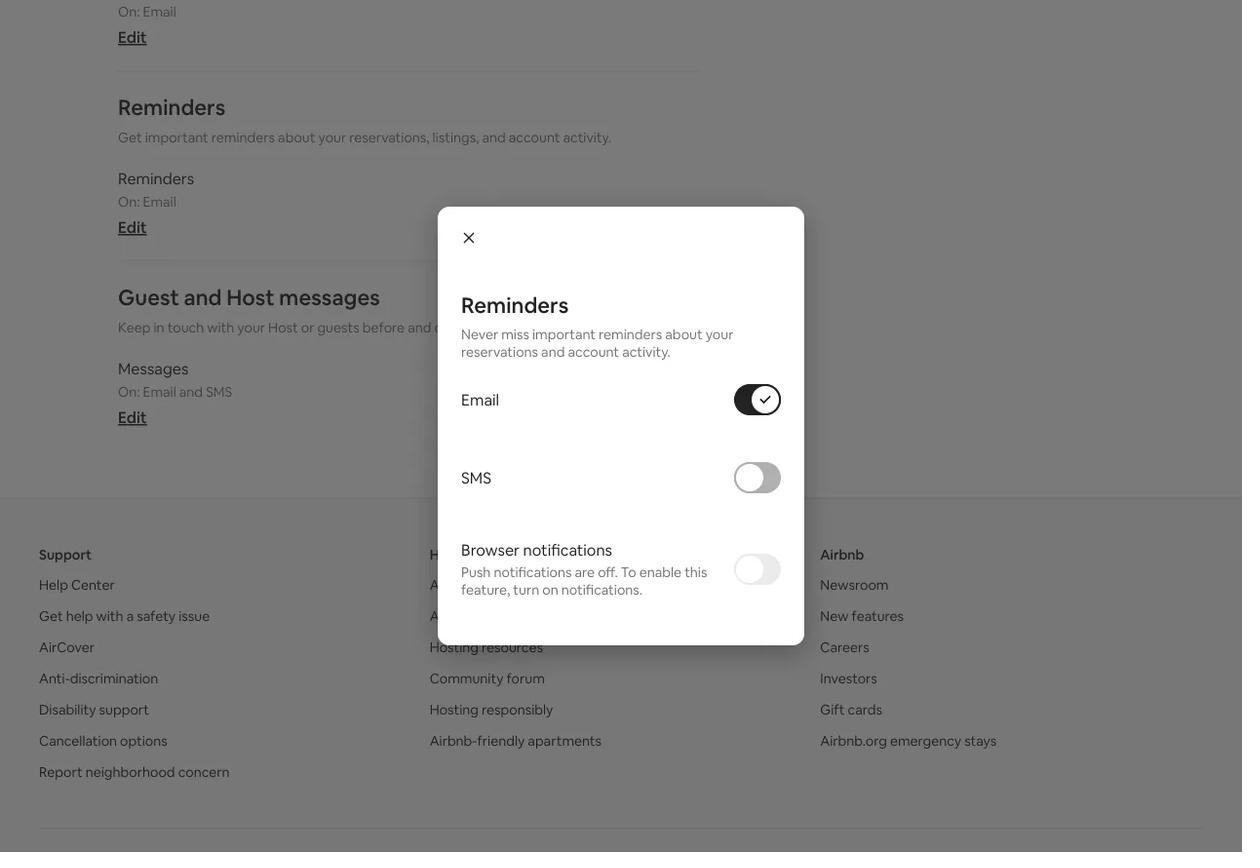 Task type: locate. For each thing, give the bounding box(es) containing it.
3 on: from the top
[[118, 383, 140, 400]]

1 vertical spatial edit
[[118, 218, 147, 238]]

0 horizontal spatial important
[[145, 128, 208, 146]]

1 vertical spatial notifications
[[494, 564, 572, 581]]

airbnb your home
[[430, 576, 542, 593]]

important up reminders on: email edit
[[145, 128, 208, 146]]

edit inside reminders on: email edit
[[118, 218, 147, 238]]

airbnb for airbnb your home
[[430, 576, 472, 593]]

activity. inside reminders get important reminders about your reservations, listings, and account activity.
[[563, 128, 612, 146]]

apartments
[[528, 732, 602, 750]]

account right miss at the top left of the page
[[568, 343, 619, 361]]

support
[[39, 546, 92, 563]]

1 vertical spatial sms
[[461, 468, 491, 488]]

neighborhood
[[86, 763, 175, 781]]

reservations,
[[349, 128, 430, 146]]

2 on: from the top
[[118, 193, 140, 210]]

1 horizontal spatial aircover
[[430, 607, 485, 625]]

reminders never miss important reminders about your reservations and account activity.
[[461, 291, 734, 361]]

activity. for reminders never miss important reminders about your reservations and account activity.
[[622, 343, 671, 361]]

email inside "messages on: email and sms edit"
[[143, 383, 176, 400]]

0 vertical spatial with
[[207, 318, 234, 336]]

0 vertical spatial about
[[278, 128, 315, 146]]

3 hosting from the top
[[430, 701, 479, 718]]

airbnb-friendly apartments link
[[430, 732, 602, 750]]

friendly
[[477, 732, 525, 750]]

cancellation options link
[[39, 732, 167, 750]]

airbnb for airbnb
[[820, 546, 864, 563]]

reminders
[[118, 94, 225, 121], [118, 169, 194, 189], [461, 291, 569, 319]]

important right miss at the top left of the page
[[532, 326, 596, 343]]

anti-discrimination
[[39, 670, 158, 687]]

careers link
[[820, 638, 870, 656]]

on: for guest and host messages
[[118, 383, 140, 400]]

with left a
[[96, 607, 123, 625]]

edit button for reminders
[[118, 218, 147, 238]]

2 edit from the top
[[118, 218, 147, 238]]

hosting for hosting responsibly
[[430, 701, 479, 718]]

hosting up push
[[430, 546, 480, 563]]

0 horizontal spatial sms
[[206, 383, 232, 400]]

about inside reminders get important reminders about your reservations, listings, and account activity.
[[278, 128, 315, 146]]

1 vertical spatial important
[[532, 326, 596, 343]]

0 vertical spatial edit button
[[118, 27, 147, 47]]

0 vertical spatial activity.
[[563, 128, 612, 146]]

aircover for aircover for hosts
[[430, 607, 485, 625]]

account inside reminders get important reminders about your reservations, listings, and account activity.
[[509, 128, 560, 146]]

edit button
[[118, 27, 147, 47], [118, 218, 147, 238], [118, 408, 147, 428]]

1 on: from the top
[[118, 2, 140, 20]]

1 vertical spatial aircover
[[39, 638, 95, 656]]

aircover
[[430, 607, 485, 625], [39, 638, 95, 656]]

account inside reminders never miss important reminders about your reservations and account activity.
[[568, 343, 619, 361]]

1 horizontal spatial get
[[118, 128, 142, 146]]

activity. inside reminders never miss important reminders about your reservations and account activity.
[[622, 343, 671, 361]]

0 horizontal spatial reminders
[[211, 128, 275, 146]]

1 horizontal spatial about
[[665, 326, 703, 343]]

host left messages
[[226, 284, 275, 312]]

account for reminders never miss important reminders about your reservations and account activity.
[[568, 343, 619, 361]]

trip.
[[509, 318, 534, 336]]

and inside reminders never miss important reminders about your reservations and account activity.
[[541, 343, 565, 361]]

notifications up hosts
[[494, 564, 572, 581]]

edit
[[118, 27, 147, 47], [118, 218, 147, 238], [118, 408, 147, 428]]

gift cards link
[[820, 701, 882, 718]]

1 vertical spatial airbnb
[[430, 576, 472, 593]]

1 vertical spatial reminders
[[118, 169, 194, 189]]

host left 'or'
[[268, 318, 298, 336]]

get
[[118, 128, 142, 146], [39, 607, 63, 625]]

reminders inside reminders get important reminders about your reservations, listings, and account activity.
[[211, 128, 275, 146]]

get up reminders on: email edit
[[118, 128, 142, 146]]

0 vertical spatial on:
[[118, 2, 140, 20]]

get inside reminders get important reminders about your reservations, listings, and account activity.
[[118, 128, 142, 146]]

1 vertical spatial activity.
[[622, 343, 671, 361]]

hosting responsibly link
[[430, 701, 553, 718]]

0 horizontal spatial with
[[96, 607, 123, 625]]

host
[[226, 284, 275, 312], [268, 318, 298, 336]]

and right listings,
[[482, 128, 506, 146]]

messages
[[279, 284, 380, 312]]

hosts
[[510, 607, 546, 625]]

1 vertical spatial edit button
[[118, 218, 147, 238]]

1 vertical spatial reminders
[[599, 326, 662, 343]]

email
[[143, 2, 176, 20], [143, 193, 176, 210], [143, 383, 176, 400], [461, 390, 499, 410]]

2 hosting from the top
[[430, 638, 479, 656]]

on: inside reminders on: email edit
[[118, 193, 140, 210]]

newsroom link
[[820, 576, 889, 593]]

activity. for reminders get important reminders about your reservations, listings, and account activity.
[[563, 128, 612, 146]]

0 vertical spatial hosting
[[430, 546, 480, 563]]

2 vertical spatial reminders
[[461, 291, 569, 319]]

account right listings,
[[509, 128, 560, 146]]

0 vertical spatial notifications
[[523, 540, 612, 560]]

0 vertical spatial edit
[[118, 27, 147, 47]]

0 horizontal spatial get
[[39, 607, 63, 625]]

stays
[[965, 732, 997, 750]]

anti-discrimination link
[[39, 670, 158, 687]]

1 vertical spatial get
[[39, 607, 63, 625]]

0 vertical spatial get
[[118, 128, 142, 146]]

airbnb
[[820, 546, 864, 563], [430, 576, 472, 593]]

for
[[488, 607, 507, 625]]

0 vertical spatial airbnb
[[820, 546, 864, 563]]

cards
[[848, 701, 882, 718]]

on: inside "messages on: email and sms edit"
[[118, 383, 140, 400]]

1 horizontal spatial with
[[207, 318, 234, 336]]

1 horizontal spatial account
[[568, 343, 619, 361]]

center
[[71, 576, 115, 593]]

help center
[[39, 576, 115, 593]]

cancellation
[[39, 732, 117, 750]]

reminders inside reminders never miss important reminders about your reservations and account activity.
[[599, 326, 662, 343]]

2 vertical spatial edit button
[[118, 408, 147, 428]]

1 vertical spatial on:
[[118, 193, 140, 210]]

2 vertical spatial hosting
[[430, 701, 479, 718]]

0 horizontal spatial aircover
[[39, 638, 95, 656]]

airbnb up 'newsroom' link
[[820, 546, 864, 563]]

airbnb-friendly apartments
[[430, 732, 602, 750]]

0 vertical spatial account
[[509, 128, 560, 146]]

get help with a safety issue
[[39, 607, 210, 625]]

airbnb up 'aircover for hosts' "link"
[[430, 576, 472, 593]]

2 edit button from the top
[[118, 218, 147, 238]]

and down messages
[[179, 383, 203, 400]]

and inside "messages on: email and sms edit"
[[179, 383, 203, 400]]

aircover down feature,
[[430, 607, 485, 625]]

3 edit button from the top
[[118, 408, 147, 428]]

airbnb.org emergency stays
[[820, 732, 997, 750]]

community forum link
[[430, 670, 545, 687]]

important inside reminders never miss important reminders about your reservations and account activity.
[[532, 326, 596, 343]]

1 vertical spatial hosting
[[430, 638, 479, 656]]

notifications
[[523, 540, 612, 560], [494, 564, 572, 581]]

aircover for hosts link
[[430, 607, 546, 625]]

0 vertical spatial aircover
[[430, 607, 485, 625]]

hosting up 'community'
[[430, 638, 479, 656]]

hosting up airbnb-
[[430, 701, 479, 718]]

concern
[[178, 763, 230, 781]]

0 horizontal spatial account
[[509, 128, 560, 146]]

1 edit from the top
[[118, 27, 147, 47]]

reminders
[[211, 128, 275, 146], [599, 326, 662, 343]]

guest
[[118, 284, 179, 312]]

a
[[126, 607, 134, 625]]

0 horizontal spatial airbnb
[[430, 576, 472, 593]]

activity.
[[563, 128, 612, 146], [622, 343, 671, 361]]

0 vertical spatial reminders
[[211, 128, 275, 146]]

your inside reminders get important reminders about your reservations, listings, and account activity.
[[318, 128, 346, 146]]

about
[[278, 128, 315, 146], [665, 326, 703, 343]]

2 vertical spatial edit
[[118, 408, 147, 428]]

aircover up anti- at the left bottom
[[39, 638, 95, 656]]

new
[[820, 607, 849, 625]]

1 vertical spatial about
[[665, 326, 703, 343]]

1 horizontal spatial sms
[[461, 468, 491, 488]]

account
[[509, 128, 560, 146], [568, 343, 619, 361]]

sms
[[206, 383, 232, 400], [461, 468, 491, 488]]

discrimination
[[70, 670, 158, 687]]

new features link
[[820, 607, 904, 625]]

new features
[[820, 607, 904, 625]]

3 edit from the top
[[118, 408, 147, 428]]

keep
[[118, 318, 151, 336]]

0 horizontal spatial activity.
[[563, 128, 612, 146]]

edit inside "messages on: email and sms edit"
[[118, 408, 147, 428]]

1 vertical spatial account
[[568, 343, 619, 361]]

1 hosting from the top
[[430, 546, 480, 563]]

email inside on: email edit
[[143, 2, 176, 20]]

1 horizontal spatial important
[[532, 326, 596, 343]]

reminders inside reminders never miss important reminders about your reservations and account activity.
[[461, 291, 569, 319]]

notifications up are
[[523, 540, 612, 560]]

account for reminders get important reminders about your reservations, listings, and account activity.
[[509, 128, 560, 146]]

1 horizontal spatial reminders
[[599, 326, 662, 343]]

on: for reminders
[[118, 193, 140, 210]]

0 vertical spatial important
[[145, 128, 208, 146]]

get left the help
[[39, 607, 63, 625]]

airbnb-
[[430, 732, 477, 750]]

1 horizontal spatial activity.
[[622, 343, 671, 361]]

hosting
[[430, 546, 480, 563], [430, 638, 479, 656], [430, 701, 479, 718]]

with right touch
[[207, 318, 234, 336]]

and left during
[[408, 318, 431, 336]]

2 vertical spatial on:
[[118, 383, 140, 400]]

1 vertical spatial with
[[96, 607, 123, 625]]

reminders inside reminders get important reminders about your reservations, listings, and account activity.
[[118, 94, 225, 121]]

and right miss at the top left of the page
[[541, 343, 565, 361]]

0 vertical spatial sms
[[206, 383, 232, 400]]

0 horizontal spatial about
[[278, 128, 315, 146]]

0 vertical spatial reminders
[[118, 94, 225, 121]]

emergency
[[890, 732, 962, 750]]

1 horizontal spatial airbnb
[[820, 546, 864, 563]]

important
[[145, 128, 208, 146], [532, 326, 596, 343]]

on
[[543, 581, 559, 599]]

safety
[[137, 607, 176, 625]]



Task type: vqa. For each thing, say whether or not it's contained in the screenshot.
with to the right
yes



Task type: describe. For each thing, give the bounding box(es) containing it.
and inside reminders get important reminders about your reservations, listings, and account activity.
[[482, 128, 506, 146]]

edit inside on: email edit
[[118, 27, 147, 47]]

about inside reminders never miss important reminders about your reservations and account activity.
[[665, 326, 703, 343]]

help
[[66, 607, 93, 625]]

community
[[430, 670, 504, 687]]

gift
[[820, 701, 845, 718]]

airbnb.org emergency stays link
[[820, 732, 997, 750]]

disability support link
[[39, 701, 149, 718]]

browser notifications group
[[461, 517, 781, 622]]

browser
[[461, 540, 520, 560]]

community forum
[[430, 670, 545, 687]]

hosting resources
[[430, 638, 543, 656]]

to
[[621, 564, 636, 581]]

feature,
[[461, 581, 510, 599]]

email inside reminders on: email edit
[[143, 193, 176, 210]]

responsibly
[[482, 701, 553, 718]]

1 vertical spatial host
[[268, 318, 298, 336]]

or
[[301, 318, 314, 336]]

features
[[852, 607, 904, 625]]

help center link
[[39, 576, 115, 593]]

anti-
[[39, 670, 70, 687]]

1 edit button from the top
[[118, 27, 147, 47]]

aircover for hosts
[[430, 607, 546, 625]]

important inside reminders get important reminders about your reservations, listings, and account activity.
[[145, 128, 208, 146]]

forum
[[507, 670, 545, 687]]

aircover for "aircover" link
[[39, 638, 95, 656]]

reminders on: email edit
[[118, 169, 194, 238]]

push
[[461, 564, 491, 581]]

investors link
[[820, 670, 878, 687]]

are
[[575, 564, 595, 581]]

get help with a safety issue link
[[39, 607, 210, 625]]

sms inside 'reminders' dialog
[[461, 468, 491, 488]]

never
[[461, 326, 498, 343]]

options
[[120, 732, 167, 750]]

reminders get important reminders about your reservations, listings, and account activity.
[[118, 94, 612, 146]]

turn
[[513, 581, 540, 599]]

account tab panel
[[118, 0, 699, 428]]

on: inside on: email edit
[[118, 2, 140, 20]]

hosting resources link
[[430, 638, 543, 656]]

support
[[99, 701, 149, 718]]

issue
[[179, 607, 210, 625]]

browser notifications push notifications are off. to enable this feature, turn on notifications.
[[461, 540, 707, 599]]

listings,
[[433, 128, 479, 146]]

this
[[685, 564, 707, 581]]

sms inside "messages on: email and sms edit"
[[206, 383, 232, 400]]

airbnb.org
[[820, 732, 887, 750]]

email inside 'reminders' dialog
[[461, 390, 499, 410]]

newsroom
[[820, 576, 889, 593]]

notifications.
[[562, 581, 643, 599]]

gift cards
[[820, 701, 882, 718]]

investors
[[820, 670, 878, 687]]

before
[[363, 318, 405, 336]]

during
[[434, 318, 475, 336]]

reservations
[[461, 343, 538, 361]]

0 vertical spatial host
[[226, 284, 275, 312]]

airbnb your home link
[[430, 576, 542, 593]]

report neighborhood concern link
[[39, 763, 230, 781]]

and up touch
[[184, 284, 222, 312]]

report
[[39, 763, 83, 781]]

reminders for edit
[[118, 169, 194, 189]]

home
[[506, 576, 542, 593]]

guest and host messages keep in touch with your host or guests before and during your trip.
[[118, 284, 534, 336]]

in
[[154, 318, 164, 336]]

enable
[[639, 564, 682, 581]]

guests
[[317, 318, 360, 336]]

reminders for reminders
[[118, 94, 225, 121]]

reminders for important
[[461, 291, 569, 319]]

cancellation options
[[39, 732, 167, 750]]

messages on: email and sms edit
[[118, 359, 232, 428]]

off.
[[598, 564, 618, 581]]

with inside guest and host messages keep in touch with your host or guests before and during your trip.
[[207, 318, 234, 336]]

miss
[[501, 326, 529, 343]]

your inside reminders never miss important reminders about your reservations and account activity.
[[706, 326, 734, 343]]

hosting responsibly
[[430, 701, 553, 718]]

aircover link
[[39, 638, 95, 656]]

touch
[[167, 318, 204, 336]]

on: email edit
[[118, 2, 176, 47]]

reminders dialog
[[438, 207, 805, 646]]

hosting for hosting resources
[[430, 638, 479, 656]]

disability
[[39, 701, 96, 718]]

hosting for hosting
[[430, 546, 480, 563]]

resources
[[482, 638, 543, 656]]

messages
[[118, 359, 189, 379]]

report neighborhood concern
[[39, 763, 230, 781]]

edit button for guest
[[118, 408, 147, 428]]

disability support
[[39, 701, 149, 718]]

help
[[39, 576, 68, 593]]



